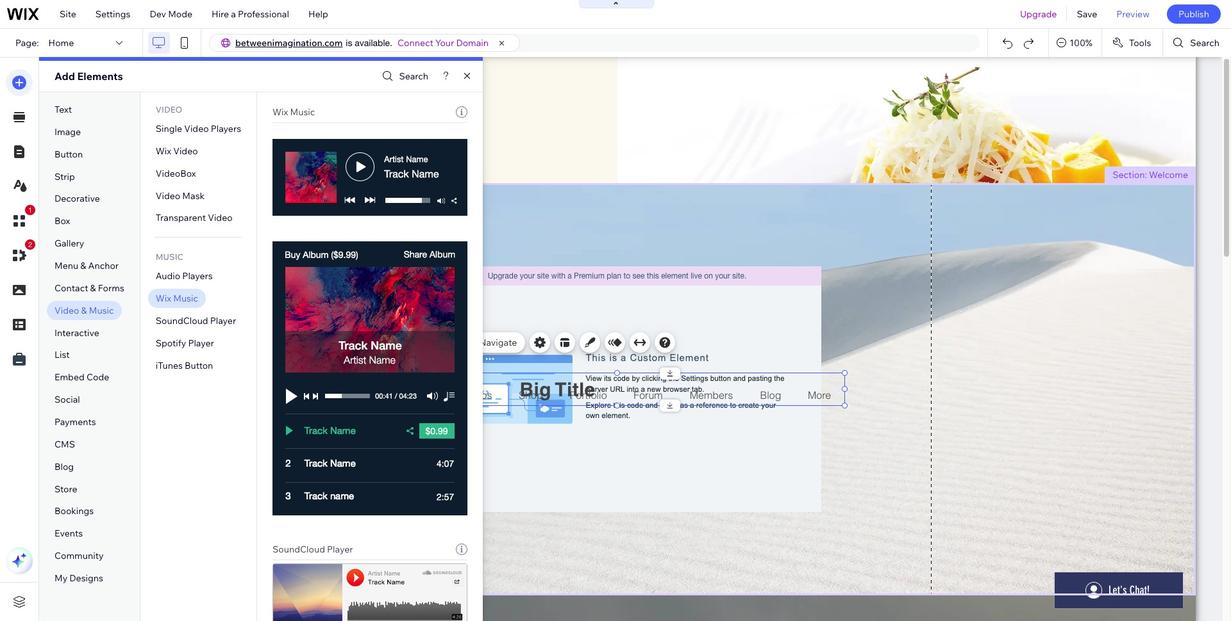 Task type: locate. For each thing, give the bounding box(es) containing it.
connect
[[397, 37, 433, 49]]

soundcloud player
[[156, 315, 236, 327], [273, 544, 353, 556]]

0 horizontal spatial search button
[[379, 67, 428, 86]]

& down the contact & forms
[[81, 305, 87, 317]]

1 horizontal spatial soundcloud player
[[273, 544, 353, 556]]

upgrade
[[1020, 8, 1057, 20]]

1 vertical spatial &
[[90, 283, 96, 294]]

player
[[210, 315, 236, 327], [188, 338, 214, 349], [327, 544, 353, 556]]

& left the 'anchor'
[[80, 260, 86, 272]]

button
[[55, 149, 83, 160], [185, 360, 213, 372]]

single video players
[[156, 123, 241, 135]]

menu down gallery
[[55, 260, 78, 272]]

0 horizontal spatial button
[[55, 149, 83, 160]]

0 vertical spatial search
[[1190, 37, 1220, 49]]

players right single
[[211, 123, 241, 135]]

home
[[48, 37, 74, 49]]

section: welcome
[[1113, 169, 1188, 181]]

video
[[156, 105, 182, 115], [184, 123, 209, 135], [173, 145, 198, 157], [156, 190, 180, 202], [208, 213, 233, 224], [55, 305, 79, 317]]

elements
[[77, 70, 123, 83]]

interactive
[[55, 327, 99, 339]]

2 vertical spatial &
[[81, 305, 87, 317]]

2 vertical spatial player
[[327, 544, 353, 556]]

itunes button
[[156, 360, 213, 372]]

0 vertical spatial wix music
[[273, 106, 315, 118]]

0 vertical spatial soundcloud
[[156, 315, 208, 327]]

& for video
[[81, 305, 87, 317]]

payments
[[55, 417, 96, 428]]

music
[[290, 106, 315, 118], [156, 252, 183, 262], [173, 293, 198, 305], [89, 305, 114, 317]]

contact
[[55, 283, 88, 294]]

0 horizontal spatial soundcloud
[[156, 315, 208, 327]]

& for menu
[[80, 260, 86, 272]]

text
[[55, 104, 72, 115]]

2 vertical spatial menu
[[432, 364, 452, 373]]

& for contact
[[90, 283, 96, 294]]

social
[[55, 394, 80, 406]]

hire
[[212, 8, 229, 20]]

horizontal menu
[[393, 364, 452, 373]]

spotify player
[[156, 338, 214, 349]]

&
[[80, 260, 86, 272], [90, 283, 96, 294], [81, 305, 87, 317]]

video mask
[[156, 190, 205, 202]]

video & music
[[55, 305, 114, 317]]

search
[[1190, 37, 1220, 49], [399, 71, 428, 82]]

1 vertical spatial soundcloud
[[273, 544, 325, 556]]

0 vertical spatial wix
[[273, 106, 288, 118]]

my designs
[[55, 573, 103, 585]]

menu right manage
[[434, 337, 458, 349]]

wix
[[273, 106, 288, 118], [156, 145, 171, 157], [156, 293, 171, 305]]

1 vertical spatial search
[[399, 71, 428, 82]]

1 horizontal spatial button
[[185, 360, 213, 372]]

is available. connect your domain
[[346, 37, 489, 49]]

0 vertical spatial &
[[80, 260, 86, 272]]

image
[[55, 126, 81, 138]]

transparent
[[156, 213, 206, 224]]

events
[[55, 529, 83, 540]]

button down image
[[55, 149, 83, 160]]

anchor
[[88, 260, 119, 272]]

add
[[55, 70, 75, 83]]

0 horizontal spatial search
[[399, 71, 428, 82]]

wix music
[[273, 106, 315, 118], [156, 293, 198, 305]]

0 horizontal spatial soundcloud player
[[156, 315, 236, 327]]

0 vertical spatial button
[[55, 149, 83, 160]]

players
[[211, 123, 241, 135], [182, 271, 213, 282]]

menu
[[55, 260, 78, 272], [434, 337, 458, 349], [432, 364, 452, 373]]

& left forms
[[90, 283, 96, 294]]

embed code
[[55, 372, 109, 384]]

0 vertical spatial players
[[211, 123, 241, 135]]

domain
[[456, 37, 489, 49]]

menu for manage menu
[[434, 337, 458, 349]]

1 button
[[6, 205, 35, 235]]

1
[[28, 206, 32, 214]]

0 vertical spatial search button
[[1163, 29, 1231, 57]]

2 button
[[6, 240, 35, 269]]

soundcloud
[[156, 315, 208, 327], [273, 544, 325, 556]]

1 vertical spatial search button
[[379, 67, 428, 86]]

button down spotify player
[[185, 360, 213, 372]]

search down connect
[[399, 71, 428, 82]]

mode
[[168, 8, 192, 20]]

0 horizontal spatial wix music
[[156, 293, 198, 305]]

decorative
[[55, 193, 100, 205]]

menu down manage menu
[[432, 364, 452, 373]]

wix video
[[156, 145, 198, 157]]

1 vertical spatial soundcloud player
[[273, 544, 353, 556]]

transparent video
[[156, 213, 233, 224]]

audio players
[[156, 271, 213, 282]]

video right "transparent"
[[208, 213, 233, 224]]

search down publish button
[[1190, 37, 1220, 49]]

search button
[[1163, 29, 1231, 57], [379, 67, 428, 86]]

betweenimagination.com
[[235, 37, 343, 49]]

box
[[55, 216, 70, 227]]

settings
[[95, 8, 130, 20]]

search button down publish
[[1163, 29, 1231, 57]]

video right single
[[184, 123, 209, 135]]

100% button
[[1049, 29, 1101, 57]]

video up single
[[156, 105, 182, 115]]

players right audio
[[182, 271, 213, 282]]

search button down connect
[[379, 67, 428, 86]]

1 vertical spatial menu
[[434, 337, 458, 349]]



Task type: describe. For each thing, give the bounding box(es) containing it.
tools button
[[1102, 29, 1163, 57]]

my
[[55, 573, 67, 585]]

code
[[86, 372, 109, 384]]

1 horizontal spatial search button
[[1163, 29, 1231, 57]]

publish button
[[1167, 4, 1221, 24]]

spotify
[[156, 338, 186, 349]]

1 horizontal spatial soundcloud
[[273, 544, 325, 556]]

1 vertical spatial player
[[188, 338, 214, 349]]

video down videobox
[[156, 190, 180, 202]]

1 vertical spatial players
[[182, 271, 213, 282]]

horizontal
[[393, 364, 430, 373]]

blog
[[55, 461, 74, 473]]

designs
[[69, 573, 103, 585]]

strip
[[55, 171, 75, 182]]

video up videobox
[[173, 145, 198, 157]]

single
[[156, 123, 182, 135]]

professional
[[238, 8, 289, 20]]

save
[[1077, 8, 1097, 20]]

1 horizontal spatial search
[[1190, 37, 1220, 49]]

1 vertical spatial button
[[185, 360, 213, 372]]

mask
[[182, 190, 205, 202]]

section:
[[1113, 169, 1147, 181]]

gallery
[[55, 238, 84, 250]]

dev mode
[[150, 8, 192, 20]]

0 vertical spatial player
[[210, 315, 236, 327]]

help
[[308, 8, 328, 20]]

navigate
[[479, 337, 517, 349]]

save button
[[1067, 0, 1107, 28]]

menu for horizontal menu
[[432, 364, 452, 373]]

embed
[[55, 372, 84, 384]]

tools
[[1129, 37, 1151, 49]]

manage
[[398, 337, 432, 349]]

audio
[[156, 271, 180, 282]]

cms
[[55, 439, 75, 451]]

2 vertical spatial wix
[[156, 293, 171, 305]]

list
[[55, 350, 70, 361]]

available.
[[355, 38, 392, 48]]

1 vertical spatial wix
[[156, 145, 171, 157]]

welcome
[[1149, 169, 1188, 181]]

videobox
[[156, 168, 196, 179]]

itunes
[[156, 360, 183, 372]]

manage menu
[[398, 337, 458, 349]]

is
[[346, 38, 352, 48]]

site
[[60, 8, 76, 20]]

1 vertical spatial wix music
[[156, 293, 198, 305]]

hire a professional
[[212, 8, 289, 20]]

0 vertical spatial soundcloud player
[[156, 315, 236, 327]]

community
[[55, 551, 104, 562]]

contact & forms
[[55, 283, 124, 294]]

publish
[[1178, 8, 1209, 20]]

0 vertical spatial menu
[[55, 260, 78, 272]]

a
[[231, 8, 236, 20]]

video down contact
[[55, 305, 79, 317]]

100%
[[1070, 37, 1092, 49]]

preview button
[[1107, 0, 1159, 28]]

2
[[28, 241, 32, 249]]

menu & anchor
[[55, 260, 119, 272]]

forms
[[98, 283, 124, 294]]

preview
[[1117, 8, 1150, 20]]

1 horizontal spatial wix music
[[273, 106, 315, 118]]

dev
[[150, 8, 166, 20]]

add elements
[[55, 70, 123, 83]]

your
[[435, 37, 454, 49]]

bookings
[[55, 506, 94, 518]]

store
[[55, 484, 77, 495]]



Task type: vqa. For each thing, say whether or not it's contained in the screenshot.
the top 'Horizontal'
no



